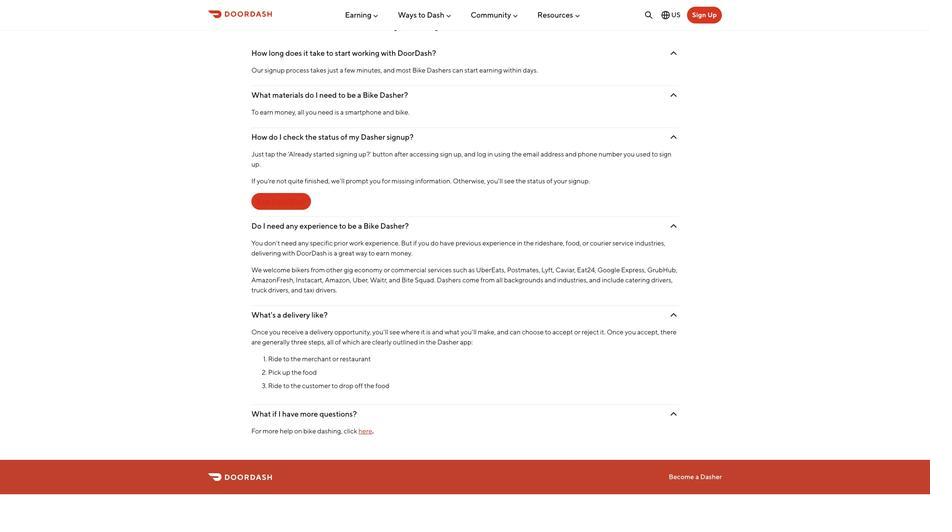 Task type: vqa. For each thing, say whether or not it's contained in the screenshot.
the bottommost start
yes



Task type: describe. For each thing, give the bounding box(es) containing it.
1 vertical spatial of
[[547, 177, 553, 185]]

restaurant
[[340, 355, 371, 363]]

postmates,
[[507, 266, 541, 274]]

ride for ride to the merchant or restaurant
[[268, 355, 282, 363]]

clearly
[[372, 338, 392, 346]]

0 horizontal spatial more
[[263, 428, 279, 435]]

squad.
[[415, 276, 436, 284]]

1 vertical spatial from
[[481, 276, 495, 284]]

how for how do i check the status of my dasher signup?
[[252, 133, 267, 142]]

you inside you don't need any specific prior work experience. but if you do have previous experience in the rideshare, food, or courier service industries, delivering with doordash is a great way to earn money.
[[418, 239, 430, 247]]

bite
[[402, 276, 414, 284]]

1 vertical spatial start
[[465, 66, 478, 74]]

you don't need any specific prior work experience. but if you do have previous experience in the rideshare, food, or courier service industries, delivering with doordash is a great way to earn money.
[[252, 239, 666, 257]]

quite
[[288, 177, 304, 185]]

our signup process takes just a few minutes, and most bike dashers can start earning within days.
[[252, 66, 538, 74]]

up?'
[[359, 150, 371, 158]]

up
[[282, 369, 290, 377]]

tap
[[265, 150, 275, 158]]

uber,
[[353, 276, 369, 284]]

a up work
[[358, 222, 362, 231]]

bike
[[304, 428, 316, 435]]

need up to earn money, all you need is a smartphone and bike.
[[320, 91, 337, 100]]

ride to the merchant or restaurant
[[268, 355, 371, 363]]

we'll
[[331, 177, 345, 185]]

0 vertical spatial is
[[335, 108, 339, 116]]

to right the ways
[[419, 10, 426, 19]]

prior
[[334, 239, 348, 247]]

questions
[[493, 13, 566, 31]]

ways to dash link
[[398, 7, 452, 23]]

industries, inside we welcome bikers from other gig economy or commercial services such as ubereats, postmates, lyft, caviar, eat24, google express, grubhub, amazonfresh, instacart, amazon, uber, waitr, and bite squad. dashers come from all backgrounds and industries, and include catering drivers, truck drivers, and taxi drivers.
[[558, 276, 588, 284]]

and left bike.
[[383, 108, 394, 116]]

the down the pick up the food
[[291, 382, 301, 390]]

signup?
[[387, 133, 414, 142]]

0 vertical spatial of
[[341, 133, 348, 142]]

and down lyft,
[[545, 276, 556, 284]]

to inside you don't need any specific prior work experience. but if you do have previous experience in the rideshare, food, or courier service industries, delivering with doordash is a great way to earn money.
[[369, 249, 375, 257]]

bike.
[[396, 108, 410, 116]]

1 vertical spatial drivers,
[[268, 286, 290, 294]]

earning
[[480, 66, 502, 74]]

be for need
[[347, 91, 356, 100]]

for more help on bike dashing, click here .
[[252, 428, 374, 435]]

within
[[504, 66, 522, 74]]

in inside the just tap the 'already started signing up?' button after accessing sign up, and log in using the email address and phone number you used to sign up.
[[488, 150, 493, 158]]

2 chevron down image from the top
[[669, 310, 679, 320]]

we welcome bikers from other gig economy or commercial services such as ubereats, postmates, lyft, caviar, eat24, google express, grubhub, amazonfresh, instacart, amazon, uber, waitr, and bite squad. dashers come from all backgrounds and industries, and include catering drivers, truck drivers, and taxi drivers.
[[252, 266, 678, 294]]

a right what's
[[277, 311, 281, 320]]

0 vertical spatial bike
[[413, 66, 426, 74]]

dashing,
[[318, 428, 343, 435]]

my
[[349, 133, 360, 142]]

service
[[613, 239, 634, 247]]

but
[[401, 239, 412, 247]]

address
[[541, 150, 564, 158]]

see inside once you receive a delivery opportunity, you'll see where it is and what you'll make, and can choose to accept or reject it. once you accept, there are generally three steps, all of which are clearly outlined in the dasher app:
[[390, 328, 400, 336]]

sign up to dash
[[257, 197, 306, 205]]

to up to earn money, all you need is a smartphone and bike.
[[339, 91, 346, 100]]

where
[[401, 328, 420, 336]]

app:
[[460, 338, 473, 346]]

0 vertical spatial do
[[305, 91, 314, 100]]

specific
[[310, 239, 333, 247]]

or inside once you receive a delivery opportunity, you'll see where it is and what you'll make, and can choose to accept or reject it. once you accept, there are generally three steps, all of which are clearly outlined in the dasher app:
[[575, 328, 581, 336]]

delivery inside once you receive a delivery opportunity, you'll see where it is and what you'll make, and can choose to accept or reject it. once you accept, there are generally three steps, all of which are clearly outlined in the dasher app:
[[310, 328, 333, 336]]

using
[[495, 150, 511, 158]]

number
[[599, 150, 623, 158]]

backgrounds
[[504, 276, 544, 284]]

earning link
[[345, 7, 379, 23]]

minutes,
[[357, 66, 382, 74]]

and left the what
[[432, 328, 444, 336]]

to up up
[[283, 355, 290, 363]]

the inside you don't need any specific prior work experience. but if you do have previous experience in the rideshare, food, or courier service industries, delivering with doordash is a great way to earn money.
[[524, 239, 534, 247]]

our
[[252, 66, 263, 74]]

generally
[[262, 338, 290, 346]]

to inside once you receive a delivery opportunity, you'll see where it is and what you'll make, and can choose to accept or reject it. once you accept, there are generally three steps, all of which are clearly outlined in the dasher app:
[[545, 328, 551, 336]]

few
[[345, 66, 355, 74]]

there
[[661, 328, 677, 336]]

0 vertical spatial delivery
[[283, 311, 310, 320]]

is inside once you receive a delivery opportunity, you'll see where it is and what you'll make, and can choose to accept or reject it. once you accept, there are generally three steps, all of which are clearly outlined in the dasher app:
[[427, 328, 431, 336]]

i right "do"
[[263, 222, 266, 231]]

the right using
[[512, 150, 522, 158]]

0 vertical spatial earn
[[260, 108, 273, 116]]

with inside you don't need any specific prior work experience. but if you do have previous experience in the rideshare, food, or courier service industries, delivering with doordash is a great way to earn money.
[[282, 249, 295, 257]]

the right the tap
[[277, 150, 287, 158]]

experience.
[[365, 239, 400, 247]]

what for what if i have more questions?
[[252, 410, 271, 419]]

frequently
[[365, 13, 443, 31]]

dash inside "sign up to dash" link
[[291, 197, 306, 205]]

takes
[[311, 66, 327, 74]]

eat24,
[[577, 266, 597, 274]]

any for experience
[[286, 222, 298, 231]]

you down what materials do i need to be a bike dasher?
[[306, 108, 317, 116]]

catering
[[626, 276, 650, 284]]

and left phone
[[565, 150, 577, 158]]

to right take at top left
[[326, 49, 334, 58]]

the inside once you receive a delivery opportunity, you'll see where it is and what you'll make, and can choose to accept or reject it. once you accept, there are generally three steps, all of which are clearly outlined in the dasher app:
[[426, 338, 436, 346]]

and right the make,
[[497, 328, 509, 336]]

how for how long does it take to start working with doordash?
[[252, 49, 267, 58]]

customer
[[302, 382, 331, 390]]

ride to the customer to drop off the food
[[268, 382, 390, 390]]

1 vertical spatial food
[[376, 382, 390, 390]]

0 horizontal spatial start
[[335, 49, 351, 58]]

previous
[[456, 239, 481, 247]]

courier
[[590, 239, 611, 247]]

or inside we welcome bikers from other gig economy or commercial services such as ubereats, postmates, lyft, caviar, eat24, google express, grubhub, amazonfresh, instacart, amazon, uber, waitr, and bite squad. dashers come from all backgrounds and industries, and include catering drivers, truck drivers, and taxi drivers.
[[384, 266, 390, 274]]

1 vertical spatial have
[[282, 410, 299, 419]]

1 horizontal spatial with
[[381, 49, 396, 58]]

way
[[356, 249, 368, 257]]

great
[[339, 249, 355, 257]]

not
[[277, 177, 287, 185]]

amazonfresh,
[[252, 276, 295, 284]]

to inside the just tap the 'already started signing up?' button after accessing sign up, and log in using the email address and phone number you used to sign up.
[[652, 150, 658, 158]]

0 horizontal spatial you'll
[[373, 328, 388, 336]]

do
[[252, 222, 262, 231]]

lyft,
[[542, 266, 555, 274]]

1 are from the left
[[252, 338, 261, 346]]

working
[[352, 49, 380, 58]]

chevron down image for questions?
[[669, 409, 679, 419]]

bike for do i need any experience to be a bike dasher?
[[364, 222, 379, 231]]

sign up
[[693, 11, 717, 19]]

materials
[[273, 91, 304, 100]]

i up to earn money, all you need is a smartphone and bike.
[[316, 91, 318, 100]]

frequently asked questions
[[365, 13, 566, 31]]

amazon,
[[325, 276, 352, 284]]

you left for
[[370, 177, 381, 185]]

prompt
[[346, 177, 369, 185]]

a inside once you receive a delivery opportunity, you'll see where it is and what you'll make, and can choose to accept or reject it. once you accept, there are generally three steps, all of which are clearly outlined in the dasher app:
[[305, 328, 309, 336]]

the right check
[[305, 133, 317, 142]]

finished,
[[305, 177, 330, 185]]

is inside you don't need any specific prior work experience. but if you do have previous experience in the rideshare, food, or courier service industries, delivering with doordash is a great way to earn money.
[[328, 249, 333, 257]]

ride for ride to the customer to drop off the food
[[268, 382, 282, 390]]

signup.
[[569, 177, 590, 185]]

do inside you don't need any specific prior work experience. but if you do have previous experience in the rideshare, food, or courier service industries, delivering with doordash is a great way to earn money.
[[431, 239, 439, 247]]

what for what materials do i need to be a bike dasher?
[[252, 91, 271, 100]]

and left bite
[[389, 276, 401, 284]]

need down what materials do i need to be a bike dasher?
[[318, 108, 334, 116]]

the down the email
[[516, 177, 526, 185]]

2 sign from the left
[[660, 150, 672, 158]]

don't
[[264, 239, 280, 247]]

ways
[[398, 10, 417, 19]]

commercial
[[391, 266, 427, 274]]

1 once from the left
[[252, 328, 268, 336]]

a right just
[[340, 66, 343, 74]]

need up don't
[[267, 222, 285, 231]]

experience inside you don't need any specific prior work experience. but if you do have previous experience in the rideshare, food, or courier service industries, delivering with doordash is a great way to earn money.
[[483, 239, 516, 247]]

dasher? for do i need any experience to be a bike dasher?
[[381, 222, 409, 231]]

chevron down image for to
[[669, 90, 679, 100]]

0 horizontal spatial it
[[304, 49, 308, 58]]

0 vertical spatial dasher
[[361, 133, 385, 142]]

receive
[[282, 328, 304, 336]]

to down up
[[283, 382, 290, 390]]

the up the pick up the food
[[291, 355, 301, 363]]

or right merchant
[[333, 355, 339, 363]]

need inside you don't need any specific prior work experience. but if you do have previous experience in the rideshare, food, or courier service industries, delivering with doordash is a great way to earn money.
[[281, 239, 297, 247]]

dash inside ways to dash link
[[427, 10, 445, 19]]

and down the eat24,
[[590, 276, 601, 284]]

0 vertical spatial dashers
[[427, 66, 451, 74]]

0 vertical spatial from
[[311, 266, 325, 274]]

days.
[[523, 66, 538, 74]]

bikers
[[292, 266, 310, 274]]

to
[[252, 108, 259, 116]]

the right up
[[292, 369, 302, 377]]

you up generally
[[270, 328, 281, 336]]

phone
[[578, 150, 598, 158]]

help
[[280, 428, 293, 435]]

sign for sign up to dash
[[257, 197, 270, 205]]

economy
[[355, 266, 383, 274]]

1 horizontal spatial see
[[504, 177, 515, 185]]

and left taxi
[[291, 286, 303, 294]]

once you receive a delivery opportunity, you'll see where it is and what you'll make, and can choose to accept or reject it. once you accept, there are generally three steps, all of which are clearly outlined in the dasher app:
[[252, 328, 677, 346]]

come
[[463, 276, 480, 284]]

button
[[373, 150, 393, 158]]

.
[[372, 428, 374, 435]]



Task type: locate. For each thing, give the bounding box(es) containing it.
1 horizontal spatial up
[[708, 11, 717, 19]]

sign down you're
[[257, 197, 270, 205]]

just
[[252, 150, 264, 158]]

earning
[[345, 10, 372, 19]]

1 horizontal spatial drivers,
[[652, 276, 673, 284]]

1 horizontal spatial are
[[361, 338, 371, 346]]

up for sign up to dash
[[272, 197, 281, 205]]

are
[[252, 338, 261, 346], [361, 338, 371, 346]]

0 vertical spatial chevron down image
[[669, 48, 679, 58]]

0 horizontal spatial once
[[252, 328, 268, 336]]

food,
[[566, 239, 582, 247]]

2 horizontal spatial in
[[517, 239, 523, 247]]

do i need any experience to be a bike dasher?
[[252, 222, 409, 231]]

from up instacart,
[[311, 266, 325, 274]]

it.
[[601, 328, 606, 336]]

include
[[602, 276, 624, 284]]

1 chevron down image from the top
[[669, 90, 679, 100]]

up right us at the right
[[708, 11, 717, 19]]

up for sign up
[[708, 11, 717, 19]]

are left generally
[[252, 338, 261, 346]]

bike up smartphone on the left of page
[[363, 91, 378, 100]]

0 horizontal spatial see
[[390, 328, 400, 336]]

sign
[[440, 150, 453, 158], [660, 150, 672, 158]]

in right log at the top right
[[488, 150, 493, 158]]

need right don't
[[281, 239, 297, 247]]

you'll up clearly at the left of page
[[373, 328, 388, 336]]

dash right the ways
[[427, 10, 445, 19]]

dasher? up but
[[381, 222, 409, 231]]

industries,
[[635, 239, 666, 247], [558, 276, 588, 284]]

any up doordash on the left
[[298, 239, 309, 247]]

or inside you don't need any specific prior work experience. but if you do have previous experience in the rideshare, food, or courier service industries, delivering with doordash is a great way to earn money.
[[583, 239, 589, 247]]

dashers down the services
[[437, 276, 461, 284]]

chevron down image for signup?
[[669, 132, 679, 142]]

dash
[[427, 10, 445, 19], [291, 197, 306, 205]]

1 vertical spatial status
[[527, 177, 545, 185]]

0 vertical spatial be
[[347, 91, 356, 100]]

3 chevron down image from the top
[[669, 221, 679, 231]]

2 ride from the top
[[268, 382, 282, 390]]

signup
[[265, 66, 285, 74]]

pick up the food
[[268, 369, 317, 377]]

opportunity,
[[335, 328, 371, 336]]

0 horizontal spatial experience
[[300, 222, 338, 231]]

on
[[294, 428, 302, 435]]

1 vertical spatial dash
[[291, 197, 306, 205]]

1 vertical spatial earn
[[376, 249, 390, 257]]

experience
[[300, 222, 338, 231], [483, 239, 516, 247]]

it
[[304, 49, 308, 58], [421, 328, 425, 336]]

sign right us at the right
[[693, 11, 707, 19]]

1 horizontal spatial you'll
[[461, 328, 477, 336]]

earn down experience.
[[376, 249, 390, 257]]

0 vertical spatial experience
[[300, 222, 338, 231]]

0 horizontal spatial have
[[282, 410, 299, 419]]

chevron down image for doordash?
[[669, 48, 679, 58]]

any inside you don't need any specific prior work experience. but if you do have previous experience in the rideshare, food, or courier service industries, delivering with doordash is a great way to earn money.
[[298, 239, 309, 247]]

0 vertical spatial status
[[318, 133, 339, 142]]

1 vertical spatial all
[[496, 276, 503, 284]]

delivery up receive
[[283, 311, 310, 320]]

sign up to dash link
[[252, 193, 311, 210]]

the right "off"
[[364, 382, 374, 390]]

see
[[504, 177, 515, 185], [390, 328, 400, 336]]

and left most
[[384, 66, 395, 74]]

all for drivers,
[[496, 276, 503, 284]]

ways to dash
[[398, 10, 445, 19]]

grubhub,
[[648, 266, 678, 274]]

sign right used
[[660, 150, 672, 158]]

you'll right otherwise,
[[487, 177, 503, 185]]

2 once from the left
[[607, 328, 624, 336]]

how do i check the status of my dasher signup?
[[252, 133, 414, 142]]

other
[[326, 266, 343, 274]]

to left drop
[[332, 382, 338, 390]]

0 vertical spatial how
[[252, 49, 267, 58]]

any for specific
[[298, 239, 309, 247]]

1 horizontal spatial do
[[305, 91, 314, 100]]

0 horizontal spatial all
[[298, 108, 304, 116]]

2 vertical spatial bike
[[364, 222, 379, 231]]

1 horizontal spatial all
[[327, 338, 334, 346]]

here
[[359, 428, 372, 435]]

if you're not quite finished, we'll prompt you for missing information. otherwise, you'll see the status of your signup.
[[252, 177, 590, 185]]

any down "sign up to dash" link
[[286, 222, 298, 231]]

0 vertical spatial sign
[[693, 11, 707, 19]]

1 what from the top
[[252, 91, 271, 100]]

1 horizontal spatial if
[[414, 239, 417, 247]]

what materials do i need to be a bike dasher?
[[252, 91, 408, 100]]

you left used
[[624, 150, 635, 158]]

2 vertical spatial in
[[419, 338, 425, 346]]

0 vertical spatial in
[[488, 150, 493, 158]]

you inside the just tap the 'already started signing up?' button after accessing sign up, and log in using the email address and phone number you used to sign up.
[[624, 150, 635, 158]]

0 vertical spatial have
[[440, 239, 455, 247]]

1 vertical spatial bike
[[363, 91, 378, 100]]

check
[[283, 133, 304, 142]]

1 horizontal spatial food
[[376, 382, 390, 390]]

1 horizontal spatial in
[[488, 150, 493, 158]]

see down using
[[504, 177, 515, 185]]

0 vertical spatial start
[[335, 49, 351, 58]]

of left "which"
[[335, 338, 341, 346]]

ride down pick
[[268, 382, 282, 390]]

you
[[252, 239, 263, 247]]

0 horizontal spatial dash
[[291, 197, 306, 205]]

2 horizontal spatial do
[[431, 239, 439, 247]]

0 horizontal spatial dasher
[[361, 133, 385, 142]]

taxi
[[304, 286, 315, 294]]

of left your
[[547, 177, 553, 185]]

what's
[[252, 311, 276, 320]]

just tap the 'already started signing up?' button after accessing sign up, and log in using the email address and phone number you used to sign up.
[[252, 150, 672, 168]]

a
[[340, 66, 343, 74], [358, 91, 361, 100], [341, 108, 344, 116], [358, 222, 362, 231], [334, 249, 337, 257], [277, 311, 281, 320], [305, 328, 309, 336], [696, 473, 699, 481]]

experience up specific
[[300, 222, 338, 231]]

0 vertical spatial all
[[298, 108, 304, 116]]

2 horizontal spatial all
[[496, 276, 503, 284]]

all for app:
[[327, 338, 334, 346]]

as
[[469, 266, 475, 274]]

ride up pick
[[268, 355, 282, 363]]

what up to
[[252, 91, 271, 100]]

0 vertical spatial ride
[[268, 355, 282, 363]]

dashers inside we welcome bikers from other gig economy or commercial services such as ubereats, postmates, lyft, caviar, eat24, google express, grubhub, amazonfresh, instacart, amazon, uber, waitr, and bite squad. dashers come from all backgrounds and industries, and include catering drivers, truck drivers, and taxi drivers.
[[437, 276, 461, 284]]

earn inside you don't need any specific prior work experience. but if you do have previous experience in the rideshare, food, or courier service industries, delivering with doordash is a great way to earn money.
[[376, 249, 390, 257]]

chevron down image for dasher?
[[669, 221, 679, 231]]

1 how from the top
[[252, 49, 267, 58]]

0 horizontal spatial if
[[273, 410, 277, 419]]

2 chevron down image from the top
[[669, 132, 679, 142]]

industries, down caviar,
[[558, 276, 588, 284]]

1 vertical spatial chevron down image
[[669, 310, 679, 320]]

a down what materials do i need to be a bike dasher?
[[341, 108, 344, 116]]

2 vertical spatial of
[[335, 338, 341, 346]]

1 horizontal spatial can
[[510, 328, 521, 336]]

sign up button
[[688, 7, 722, 24]]

community
[[471, 10, 511, 19]]

dasher inside once you receive a delivery opportunity, you'll see where it is and what you'll make, and can choose to accept or reject it. once you accept, there are generally three steps, all of which are clearly outlined in the dasher app:
[[438, 338, 459, 346]]

is down what materials do i need to be a bike dasher?
[[335, 108, 339, 116]]

0 vertical spatial chevron down image
[[669, 90, 679, 100]]

1 vertical spatial up
[[272, 197, 281, 205]]

information.
[[416, 177, 452, 185]]

to down not
[[283, 197, 289, 205]]

a right become on the right bottom of the page
[[696, 473, 699, 481]]

2 vertical spatial chevron down image
[[669, 221, 679, 231]]

1 vertical spatial do
[[269, 133, 278, 142]]

to right way
[[369, 249, 375, 257]]

1 horizontal spatial experience
[[483, 239, 516, 247]]

industries, inside you don't need any specific prior work experience. but if you do have previous experience in the rideshare, food, or courier service industries, delivering with doordash is a great way to earn money.
[[635, 239, 666, 247]]

0 horizontal spatial are
[[252, 338, 261, 346]]

1 horizontal spatial is
[[335, 108, 339, 116]]

bike
[[413, 66, 426, 74], [363, 91, 378, 100], [364, 222, 379, 231]]

chevron down image
[[669, 90, 679, 100], [669, 310, 679, 320], [669, 409, 679, 419]]

like?
[[312, 311, 328, 320]]

more
[[300, 410, 318, 419], [263, 428, 279, 435]]

how up just
[[252, 133, 267, 142]]

0 horizontal spatial from
[[311, 266, 325, 274]]

status left your
[[527, 177, 545, 185]]

and right up,
[[464, 150, 476, 158]]

1 sign from the left
[[440, 150, 453, 158]]

do up the services
[[431, 239, 439, 247]]

dasher down the what
[[438, 338, 459, 346]]

log
[[477, 150, 487, 158]]

0 horizontal spatial with
[[282, 249, 295, 257]]

money,
[[275, 108, 296, 116]]

2 vertical spatial all
[[327, 338, 334, 346]]

all right steps,
[[327, 338, 334, 346]]

you
[[306, 108, 317, 116], [624, 150, 635, 158], [370, 177, 381, 185], [418, 239, 430, 247], [270, 328, 281, 336], [625, 328, 636, 336]]

what
[[252, 91, 271, 100], [252, 410, 271, 419]]

2 are from the left
[[361, 338, 371, 346]]

1 chevron down image from the top
[[669, 48, 679, 58]]

all inside we welcome bikers from other gig economy or commercial services such as ubereats, postmates, lyft, caviar, eat24, google express, grubhub, amazonfresh, instacart, amazon, uber, waitr, and bite squad. dashers come from all backgrounds and industries, and include catering drivers, truck drivers, and taxi drivers.
[[496, 276, 503, 284]]

experience up ubereats, at right
[[483, 239, 516, 247]]

i left check
[[279, 133, 282, 142]]

a inside you don't need any specific prior work experience. but if you do have previous experience in the rideshare, food, or courier service industries, delivering with doordash is a great way to earn money.
[[334, 249, 337, 257]]

can left the choose
[[510, 328, 521, 336]]

1 horizontal spatial have
[[440, 239, 455, 247]]

0 vertical spatial with
[[381, 49, 396, 58]]

in inside you don't need any specific prior work experience. but if you do have previous experience in the rideshare, food, or courier service industries, delivering with doordash is a great way to earn money.
[[517, 239, 523, 247]]

money.
[[391, 249, 413, 257]]

2 horizontal spatial dasher
[[701, 473, 722, 481]]

1 vertical spatial sign
[[257, 197, 270, 205]]

1 horizontal spatial sign
[[660, 150, 672, 158]]

of inside once you receive a delivery opportunity, you'll see where it is and what you'll make, and can choose to accept or reject it. once you accept, there are generally three steps, all of which are clearly outlined in the dasher app:
[[335, 338, 341, 346]]

0 horizontal spatial in
[[419, 338, 425, 346]]

0 horizontal spatial is
[[328, 249, 333, 257]]

have up help
[[282, 410, 299, 419]]

0 vertical spatial can
[[453, 66, 464, 74]]

sign for sign up
[[693, 11, 707, 19]]

3 chevron down image from the top
[[669, 409, 679, 419]]

with up our signup process takes just a few minutes, and most bike dashers can start earning within days.
[[381, 49, 396, 58]]

1 vertical spatial what
[[252, 410, 271, 419]]

to up prior
[[339, 222, 346, 231]]

1 horizontal spatial sign
[[693, 11, 707, 19]]

process
[[286, 66, 309, 74]]

it right where
[[421, 328, 425, 336]]

1 horizontal spatial start
[[465, 66, 478, 74]]

you're
[[257, 177, 275, 185]]

community link
[[471, 7, 519, 23]]

up,
[[454, 150, 463, 158]]

1 vertical spatial industries,
[[558, 276, 588, 284]]

drivers,
[[652, 276, 673, 284], [268, 286, 290, 294]]

to right used
[[652, 150, 658, 158]]

up inside button
[[708, 11, 717, 19]]

off
[[355, 382, 363, 390]]

1 horizontal spatial it
[[421, 328, 425, 336]]

globe line image
[[661, 10, 671, 20]]

0 horizontal spatial sign
[[440, 150, 453, 158]]

for
[[382, 177, 391, 185]]

does
[[286, 49, 302, 58]]

sign inside button
[[693, 11, 707, 19]]

if inside you don't need any specific prior work experience. but if you do have previous experience in the rideshare, food, or courier service industries, delivering with doordash is a great way to earn money.
[[414, 239, 417, 247]]

be for experience
[[348, 222, 357, 231]]

take
[[310, 49, 325, 58]]

2 how from the top
[[252, 133, 267, 142]]

from
[[311, 266, 325, 274], [481, 276, 495, 284]]

express,
[[622, 266, 646, 274]]

1 vertical spatial more
[[263, 428, 279, 435]]

can
[[453, 66, 464, 74], [510, 328, 521, 336]]

0 vertical spatial more
[[300, 410, 318, 419]]

1 vertical spatial with
[[282, 249, 295, 257]]

'already
[[288, 150, 312, 158]]

dasher? up bike.
[[380, 91, 408, 100]]

2 horizontal spatial you'll
[[487, 177, 503, 185]]

rideshare,
[[535, 239, 565, 247]]

1 vertical spatial chevron down image
[[669, 132, 679, 142]]

bike up experience.
[[364, 222, 379, 231]]

is down specific
[[328, 249, 333, 257]]

0 horizontal spatial do
[[269, 133, 278, 142]]

dasher? for what materials do i need to be a bike dasher?
[[380, 91, 408, 100]]

chevron down image
[[669, 48, 679, 58], [669, 132, 679, 142], [669, 221, 679, 231]]

1 vertical spatial dasher
[[438, 338, 459, 346]]

2 what from the top
[[252, 410, 271, 419]]

1 ride from the top
[[268, 355, 282, 363]]

caviar,
[[556, 266, 576, 274]]

i up help
[[278, 410, 281, 419]]

or left reject
[[575, 328, 581, 336]]

google
[[598, 266, 620, 274]]

up down not
[[272, 197, 281, 205]]

1 vertical spatial is
[[328, 249, 333, 257]]

drivers.
[[316, 286, 337, 294]]

dash down quite
[[291, 197, 306, 205]]

0 horizontal spatial industries,
[[558, 276, 588, 284]]

all down ubereats, at right
[[496, 276, 503, 284]]

have inside you don't need any specific prior work experience. but if you do have previous experience in the rideshare, food, or courier service industries, delivering with doordash is a great way to earn money.
[[440, 239, 455, 247]]

email
[[523, 150, 540, 158]]

1 vertical spatial ride
[[268, 382, 282, 390]]

2 horizontal spatial is
[[427, 328, 431, 336]]

0 vertical spatial if
[[414, 239, 417, 247]]

how long does it take to start working with doordash?
[[252, 49, 436, 58]]

resources link
[[538, 7, 581, 23]]

a up three
[[305, 328, 309, 336]]

need
[[320, 91, 337, 100], [318, 108, 334, 116], [267, 222, 285, 231], [281, 239, 297, 247]]

become
[[669, 473, 694, 481]]

it inside once you receive a delivery opportunity, you'll see where it is and what you'll make, and can choose to accept or reject it. once you accept, there are generally three steps, all of which are clearly outlined in the dasher app:
[[421, 328, 425, 336]]

dashers
[[427, 66, 451, 74], [437, 276, 461, 284]]

or up waitr,
[[384, 266, 390, 274]]

status up started
[[318, 133, 339, 142]]

drivers, down 'amazonfresh,' on the left bottom of page
[[268, 286, 290, 294]]

earn
[[260, 108, 273, 116], [376, 249, 390, 257]]

bike right most
[[413, 66, 426, 74]]

a inside become a dasher link
[[696, 473, 699, 481]]

1 vertical spatial if
[[273, 410, 277, 419]]

bike for what materials do i need to be a bike dasher?
[[363, 91, 378, 100]]

once down what's
[[252, 328, 268, 336]]

are right "which"
[[361, 338, 371, 346]]

all inside once you receive a delivery opportunity, you'll see where it is and what you'll make, and can choose to accept or reject it. once you accept, there are generally three steps, all of which are clearly outlined in the dasher app:
[[327, 338, 334, 346]]

or right the food,
[[583, 239, 589, 247]]

do right materials
[[305, 91, 314, 100]]

with up bikers
[[282, 249, 295, 257]]

start left earning
[[465, 66, 478, 74]]

1 vertical spatial in
[[517, 239, 523, 247]]

or
[[583, 239, 589, 247], [384, 266, 390, 274], [575, 328, 581, 336], [333, 355, 339, 363]]

1 horizontal spatial dasher
[[438, 338, 459, 346]]

i
[[316, 91, 318, 100], [279, 133, 282, 142], [263, 222, 266, 231], [278, 410, 281, 419]]

0 horizontal spatial can
[[453, 66, 464, 74]]

1 horizontal spatial dash
[[427, 10, 445, 19]]

of
[[341, 133, 348, 142], [547, 177, 553, 185], [335, 338, 341, 346]]

a up smartphone on the left of page
[[358, 91, 361, 100]]

you left accept,
[[625, 328, 636, 336]]

once right the it.
[[607, 328, 624, 336]]

you right but
[[418, 239, 430, 247]]

in up postmates,
[[517, 239, 523, 247]]

0 vertical spatial see
[[504, 177, 515, 185]]

start
[[335, 49, 351, 58], [465, 66, 478, 74]]

0 vertical spatial food
[[303, 369, 317, 377]]

accessing
[[410, 150, 439, 158]]

0 horizontal spatial status
[[318, 133, 339, 142]]

2 vertical spatial dasher
[[701, 473, 722, 481]]

0 vertical spatial dash
[[427, 10, 445, 19]]

we
[[252, 266, 262, 274]]

to
[[419, 10, 426, 19], [326, 49, 334, 58], [339, 91, 346, 100], [652, 150, 658, 158], [283, 197, 289, 205], [339, 222, 346, 231], [369, 249, 375, 257], [545, 328, 551, 336], [283, 355, 290, 363], [283, 382, 290, 390], [332, 382, 338, 390]]

is right where
[[427, 328, 431, 336]]

can inside once you receive a delivery opportunity, you'll see where it is and what you'll make, and can choose to accept or reject it. once you accept, there are generally three steps, all of which are clearly outlined in the dasher app:
[[510, 328, 521, 336]]

dasher inside become a dasher link
[[701, 473, 722, 481]]

0 vertical spatial dasher?
[[380, 91, 408, 100]]

the left the "rideshare,"
[[524, 239, 534, 247]]

and
[[384, 66, 395, 74], [383, 108, 394, 116], [464, 150, 476, 158], [565, 150, 577, 158], [389, 276, 401, 284], [545, 276, 556, 284], [590, 276, 601, 284], [291, 286, 303, 294], [432, 328, 444, 336], [497, 328, 509, 336]]

questions?
[[320, 410, 357, 419]]

earn right to
[[260, 108, 273, 116]]

delivering
[[252, 249, 281, 257]]

pick
[[268, 369, 281, 377]]

food
[[303, 369, 317, 377], [376, 382, 390, 390]]

in inside once you receive a delivery opportunity, you'll see where it is and what you'll make, and can choose to accept or reject it. once you accept, there are generally three steps, all of which are clearly outlined in the dasher app:
[[419, 338, 425, 346]]

2 vertical spatial is
[[427, 328, 431, 336]]



